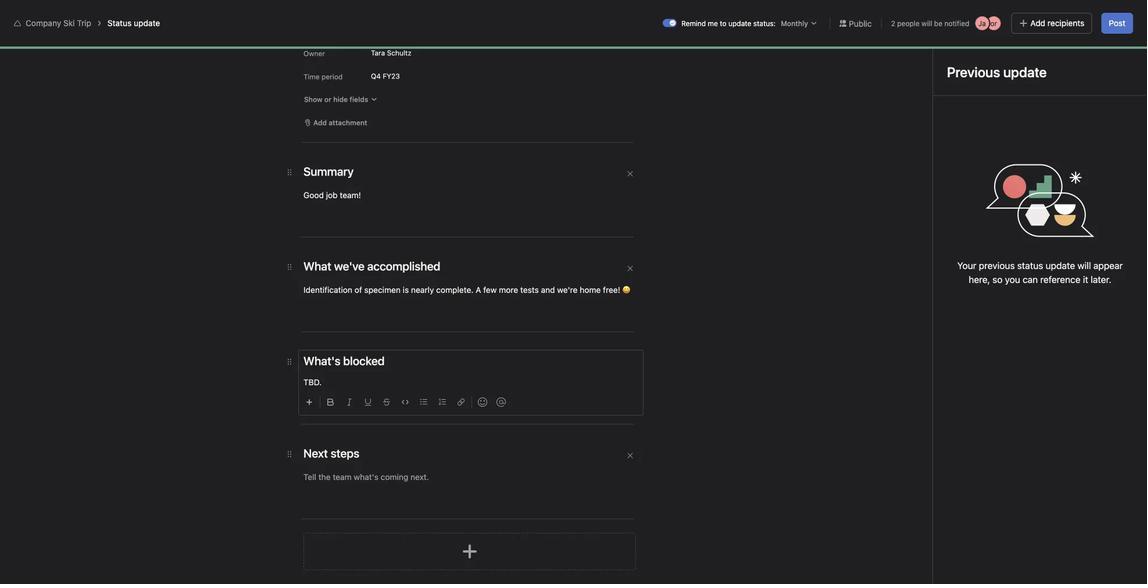 Task type: vqa. For each thing, say whether or not it's contained in the screenshot.
Brand meeting with the Marketing team's Completed icon
no



Task type: locate. For each thing, give the bounding box(es) containing it.
code image
[[402, 399, 409, 406]]

or down recipients
[[1079, 45, 1086, 54]]

you
[[1005, 274, 1021, 285]]

track
[[344, 174, 363, 183]]

company down workspace
[[51, 49, 101, 63]]

0% for 0%
[[585, 290, 596, 298]]

status
[[108, 18, 132, 28]]

goals up add a sub-goal 'button'
[[336, 443, 359, 454]]

0% left free!
[[585, 290, 596, 298]]

0 horizontal spatial will
[[922, 19, 933, 27]]

remove section image for good job team!
[[627, 170, 634, 177]]

update right to
[[729, 19, 752, 27]]

1 vertical spatial ts
[[626, 290, 635, 298]]

ts down add recipients
[[1054, 45, 1063, 54]]

sub-
[[347, 461, 363, 469]]

add down trial?
[[1031, 18, 1046, 28]]

update
[[134, 18, 160, 28], [729, 19, 752, 27], [1046, 260, 1076, 271]]

q4 fy23
[[371, 72, 400, 80]]

0 vertical spatial company
[[26, 18, 61, 28]]

1 horizontal spatial ja
[[1067, 45, 1074, 54]]

my workspace goals
[[51, 36, 128, 46]]

share
[[1110, 45, 1128, 54]]

tara schultz
[[371, 49, 412, 57]]

previous
[[979, 260, 1015, 271]]

1 remove section image from the top
[[627, 170, 634, 177]]

0 vertical spatial goals
[[107, 36, 128, 46]]

add
[[1055, 10, 1068, 18], [1031, 18, 1046, 28], [314, 119, 327, 127], [326, 461, 339, 469]]

add a sub-goal button
[[309, 457, 382, 473]]

status update
[[108, 18, 160, 28]]

will left "be"
[[922, 19, 933, 27]]

will up it
[[1078, 260, 1092, 271]]

company ski trip link
[[26, 18, 91, 28]]

will
[[922, 19, 933, 27], [1078, 260, 1092, 271]]

appear
[[1094, 260, 1123, 271]]

will inside your previous status update will appear here, so you can reference it later.
[[1078, 260, 1092, 271]]

1 vertical spatial or
[[1079, 45, 1086, 54]]

people
[[898, 19, 920, 27]]

ja down the what's
[[979, 19, 986, 27]]

Goal name text field
[[305, 89, 843, 131]]

1 vertical spatial remove section image
[[627, 265, 634, 272]]

few
[[484, 285, 497, 295]]

hide
[[333, 95, 348, 104]]

can
[[1023, 274, 1038, 285]]

company for company ski trip
[[51, 49, 101, 63]]

good
[[304, 191, 324, 200]]

add left a
[[326, 461, 339, 469]]

1 horizontal spatial or
[[991, 19, 998, 27]]

sub-
[[314, 443, 336, 454]]

Section title text field
[[304, 258, 441, 275]]

share button
[[1095, 41, 1134, 58]]

1 vertical spatial ja
[[1067, 45, 1074, 54]]

bulleted list image
[[421, 399, 428, 406]]

on track
[[331, 174, 363, 183]]

trip
[[77, 18, 91, 28]]

switch
[[663, 19, 677, 27]]

be
[[935, 19, 943, 27]]

list box
[[437, 5, 716, 23]]

ja down recipients
[[1067, 45, 1074, 54]]

add up add recipients
[[1055, 10, 1068, 18]]

0 horizontal spatial or
[[325, 95, 332, 104]]

ts right free!
[[626, 290, 635, 298]]

19
[[927, 14, 935, 22]]

add for add billing info
[[1055, 10, 1068, 18]]

add inside add recipients button
[[1031, 18, 1046, 28]]

0 horizontal spatial 0%
[[329, 226, 347, 239]]

0% left / at the left of the page
[[329, 226, 347, 239]]

project
[[389, 267, 415, 277]]

1 horizontal spatial will
[[1078, 260, 1092, 271]]

connected
[[346, 267, 386, 277]]

1 vertical spatial goals
[[336, 443, 359, 454]]

company for company ski trip
[[26, 18, 61, 28]]

remove section image for identification of specimen is nearly complete. a few more tests and we're home free! 😀
[[627, 265, 634, 272]]

link image
[[458, 399, 465, 406]]

0 vertical spatial remove section image
[[627, 170, 634, 177]]

good job team!
[[304, 191, 361, 200]]

2 vertical spatial or
[[325, 95, 332, 104]]

emoji image
[[478, 398, 487, 407]]

/
[[349, 226, 352, 239]]

of
[[355, 285, 362, 295]]

strikethrough image
[[383, 399, 390, 406]]

Section title text field
[[304, 446, 360, 462]]

1 vertical spatial company
[[51, 49, 101, 63]]

1 horizontal spatial 0%
[[585, 290, 596, 298]]

1 horizontal spatial update
[[729, 19, 752, 27]]

a
[[476, 285, 481, 295]]

a
[[341, 461, 345, 469]]

Section title text field
[[304, 353, 385, 369]]

or left 'hide'
[[325, 95, 332, 104]]

insert an object image
[[306, 399, 313, 406]]

goals
[[107, 36, 128, 46], [336, 443, 359, 454]]

ja
[[979, 19, 986, 27], [1067, 45, 1074, 54]]

2 horizontal spatial or
[[1079, 45, 1086, 54]]

show or hide fields button
[[299, 91, 383, 108]]

time
[[304, 73, 320, 81]]

company
[[26, 18, 61, 28], [51, 49, 101, 63]]

specimen
[[365, 285, 401, 295]]

0 horizontal spatial ja
[[979, 19, 986, 27]]

company ski trip
[[51, 49, 143, 63]]

update for remind me to update status:
[[729, 19, 752, 27]]

add inside add a sub-goal 'button'
[[326, 461, 339, 469]]

0 horizontal spatial update
[[134, 18, 160, 28]]

company ski trip
[[26, 18, 91, 28]]

tbd.
[[304, 378, 322, 387]]

1
[[341, 267, 344, 277]]

1 vertical spatial 0%
[[585, 290, 596, 298]]

team!
[[340, 191, 361, 200]]

0 horizontal spatial goals
[[107, 36, 128, 46]]

what's in my trial? button
[[972, 6, 1043, 22]]

monthly
[[781, 19, 809, 27]]

0 vertical spatial ts
[[1054, 45, 1063, 54]]

company up 'my'
[[26, 18, 61, 28]]

ts button
[[623, 287, 639, 301]]

numbered list image
[[439, 399, 446, 406]]

toolbar
[[301, 389, 643, 411]]

2 remove section image from the top
[[627, 265, 634, 272]]

add inside "add billing info" button
[[1055, 10, 1068, 18]]

monthly button
[[778, 17, 821, 29]]

1 vertical spatial will
[[1078, 260, 1092, 271]]

or down the what's
[[991, 19, 998, 27]]

my
[[1010, 10, 1020, 18]]

status
[[1018, 260, 1044, 271]]

is
[[403, 285, 409, 295]]

remove section image
[[627, 170, 634, 177], [627, 265, 634, 272]]

0 vertical spatial will
[[922, 19, 933, 27]]

2 horizontal spatial update
[[1046, 260, 1076, 271]]

0 horizontal spatial ts
[[626, 290, 635, 298]]

on
[[331, 174, 342, 183]]

specimen
[[389, 289, 426, 298]]

add for add a sub-goal
[[326, 461, 339, 469]]

goals up "ski trip"
[[107, 36, 128, 46]]

😀
[[623, 285, 631, 295]]

fields
[[350, 95, 368, 104]]

0% for 0% / 100%
[[329, 226, 347, 239]]

add down show
[[314, 119, 327, 127]]

more
[[499, 285, 518, 295]]

0 vertical spatial 0%
[[329, 226, 347, 239]]

or
[[991, 19, 998, 27], [1079, 45, 1086, 54], [325, 95, 332, 104]]

update right status
[[134, 18, 160, 28]]

update up reference
[[1046, 260, 1076, 271]]

ts
[[1054, 45, 1063, 54], [626, 290, 635, 298]]

add inside add attachment popup button
[[314, 119, 327, 127]]

job
[[326, 191, 338, 200]]

q4
[[371, 72, 381, 80]]

update inside your previous status update will appear here, so you can reference it later.
[[1046, 260, 1076, 271]]



Task type: describe. For each thing, give the bounding box(es) containing it.
at mention image
[[497, 398, 506, 407]]

post
[[1109, 18, 1126, 28]]

add attachment button
[[299, 115, 373, 131]]

add recipients button
[[1012, 13, 1093, 34]]

free!
[[603, 285, 621, 295]]

public
[[849, 18, 872, 28]]

add contributing work image
[[421, 268, 430, 277]]

update for your previous status update will appear here, so you can reference it later.
[[1046, 260, 1076, 271]]

add a sub-goal
[[326, 461, 377, 469]]

Section title text field
[[304, 163, 354, 180]]

my workspace goals link
[[51, 35, 128, 48]]

remove section image
[[627, 453, 634, 460]]

0% / 100%
[[329, 226, 384, 239]]

time period
[[304, 73, 343, 81]]

sub-goals
[[314, 443, 359, 454]]

remind
[[682, 19, 706, 27]]

it
[[1084, 274, 1089, 285]]

show
[[304, 95, 323, 104]]

add billing info
[[1055, 10, 1104, 18]]

period
[[322, 73, 343, 81]]

add recipients
[[1031, 18, 1085, 28]]

info
[[1092, 10, 1104, 18]]

your previous status update will appear here, so you can reference it later.
[[958, 260, 1123, 285]]

or inside show or hide fields dropdown button
[[325, 95, 332, 104]]

ski
[[63, 18, 75, 28]]

2
[[892, 19, 896, 27]]

trial?
[[1022, 10, 1038, 18]]

recipients
[[1048, 18, 1085, 28]]

italics image
[[346, 399, 353, 406]]

remind me to update status:
[[682, 19, 776, 27]]

status:
[[754, 19, 776, 27]]

notified
[[945, 19, 970, 27]]

billing
[[1070, 10, 1090, 18]]

add attachment
[[314, 119, 367, 127]]

ski trip
[[104, 49, 143, 63]]

we're
[[557, 285, 578, 295]]

left
[[954, 14, 965, 22]]

identification of specimen is nearly complete. a few more tests and we're home free! 😀
[[304, 285, 631, 295]]

workspace
[[65, 36, 105, 46]]

my
[[51, 36, 63, 46]]

post button
[[1102, 13, 1134, 34]]

goal
[[363, 461, 377, 469]]

2 people will be notified
[[892, 19, 970, 27]]

add billing info button
[[1050, 6, 1109, 22]]

1 horizontal spatial goals
[[336, 443, 359, 454]]

what's
[[977, 10, 1000, 18]]

complete.
[[436, 285, 474, 295]]

reference
[[1041, 274, 1081, 285]]

octopus specimen link
[[355, 287, 534, 300]]

schultz
[[387, 49, 412, 57]]

on track button
[[314, 168, 371, 189]]

show or hide fields
[[304, 95, 368, 104]]

your
[[958, 260, 977, 271]]

and
[[541, 285, 555, 295]]

100%
[[355, 226, 384, 239]]

19 days left
[[927, 14, 965, 22]]

goals inside my workspace goals "link"
[[107, 36, 128, 46]]

nearly
[[411, 285, 434, 295]]

octopus
[[355, 289, 387, 298]]

0 vertical spatial or
[[991, 19, 998, 27]]

days
[[937, 14, 952, 22]]

bold image
[[327, 399, 334, 406]]

ts inside button
[[626, 290, 635, 298]]

underline image
[[365, 399, 372, 406]]

1 horizontal spatial ts
[[1054, 45, 1063, 54]]

0 vertical spatial ja
[[979, 19, 986, 27]]

add for add attachment
[[314, 119, 327, 127]]

1 connected project
[[341, 267, 415, 277]]

home
[[580, 285, 601, 295]]

to
[[720, 19, 727, 27]]

later.
[[1091, 274, 1112, 285]]

tara
[[371, 49, 385, 57]]

identification
[[304, 285, 353, 295]]

attachment
[[329, 119, 367, 127]]

add for add recipients
[[1031, 18, 1046, 28]]

here,
[[969, 274, 991, 285]]

octopus specimen
[[355, 289, 426, 298]]

tests
[[521, 285, 539, 295]]

in
[[1002, 10, 1008, 18]]

1 connected project image
[[325, 268, 335, 277]]

add report section image
[[461, 543, 479, 561]]



